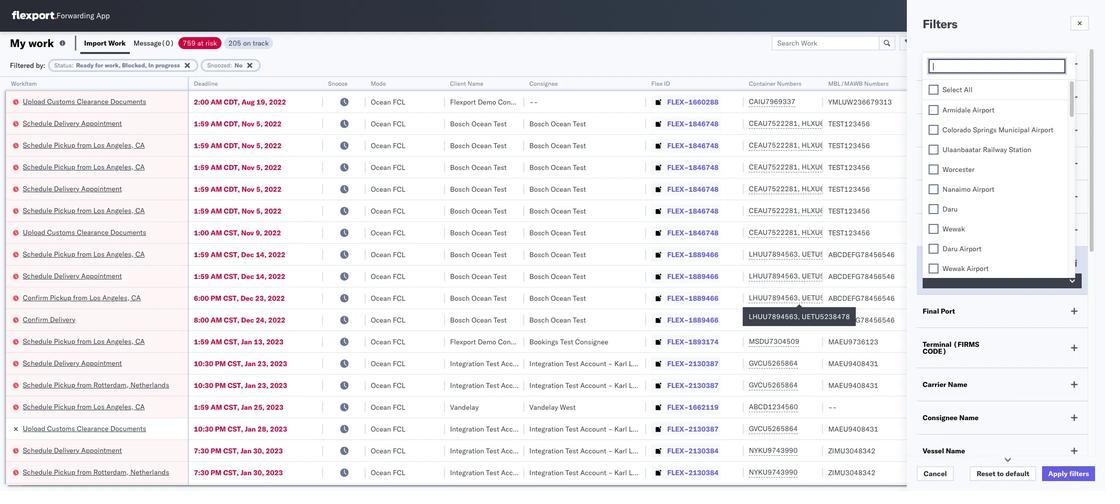 Task type: locate. For each thing, give the bounding box(es) containing it.
2 7:30 from the top
[[194, 468, 209, 477]]

2 vertical spatial gvcu5265864
[[750, 425, 798, 433]]

abcdefg78456546 for schedule pickup from los angeles, ca
[[829, 250, 896, 259]]

1 1889466 from the top
[[689, 250, 719, 259]]

2 vertical spatial 10:30
[[194, 425, 213, 434]]

0 vertical spatial 7:30
[[194, 447, 209, 455]]

0 horizontal spatial --
[[530, 97, 538, 106]]

flex-2130387 button
[[652, 357, 721, 371], [652, 357, 721, 371], [652, 379, 721, 393], [652, 379, 721, 393], [652, 422, 721, 436], [652, 422, 721, 436]]

bosch ocean test
[[450, 119, 507, 128], [530, 119, 586, 128], [450, 141, 507, 150], [530, 141, 586, 150], [450, 163, 507, 172], [530, 163, 586, 172], [450, 185, 507, 194], [530, 185, 586, 194], [450, 207, 507, 215], [530, 207, 586, 215], [450, 228, 507, 237], [530, 228, 586, 237], [450, 250, 507, 259], [530, 250, 586, 259], [450, 272, 507, 281], [530, 272, 586, 281], [450, 294, 507, 303], [530, 294, 586, 303], [450, 316, 507, 325], [530, 316, 586, 325]]

2 vertical spatial flex-2130387
[[668, 425, 719, 434]]

1889466 for schedule delivery appointment
[[689, 272, 719, 281]]

1 vertical spatial gvcu5265864
[[750, 381, 798, 390]]

1 horizontal spatial :
[[230, 61, 232, 69]]

2 1889466 from the top
[[689, 272, 719, 281]]

dec for confirm pickup from los angeles, ca
[[241, 294, 254, 303]]

2 gvcu5265864 from the top
[[750, 381, 798, 390]]

airport up springs
[[973, 106, 995, 115]]

0 vertical spatial --
[[530, 97, 538, 106]]

1 vertical spatial nyku9743990
[[750, 468, 798, 477]]

1:59 am cst, dec 14, 2022 up 6:00 pm cst, dec 23, 2022
[[194, 272, 286, 281]]

1 vertical spatial 1:59 am cst, dec 14, 2022
[[194, 272, 286, 281]]

2130387 up 1662119
[[689, 381, 719, 390]]

0 vertical spatial 23,
[[255, 294, 266, 303]]

0 horizontal spatial numbers
[[778, 80, 802, 87]]

nanaimo
[[943, 185, 971, 194]]

(firms
[[954, 340, 980, 349]]

2 vertical spatial clearance
[[77, 424, 109, 433]]

flex-1889466 for schedule delivery appointment
[[668, 272, 719, 281]]

2130387 down 1662119
[[689, 425, 719, 434]]

vandelay for vandelay
[[450, 403, 479, 412]]

8 am from the top
[[211, 250, 222, 259]]

abcdefg78456546 for confirm pickup from los angeles, ca
[[829, 294, 896, 303]]

2 numbers from the left
[[865, 80, 889, 87]]

numbers up ymluw236679313
[[865, 80, 889, 87]]

mode left worcester on the top right
[[923, 159, 942, 168]]

5 1846748 from the top
[[689, 207, 719, 215]]

flex-1889466 button
[[652, 248, 721, 262], [652, 248, 721, 262], [652, 270, 721, 283], [652, 270, 721, 283], [652, 291, 721, 305], [652, 291, 721, 305], [652, 313, 721, 327], [652, 313, 721, 327]]

2130384
[[689, 447, 719, 455], [689, 468, 719, 477]]

5,
[[256, 119, 263, 128], [256, 141, 263, 150], [256, 163, 263, 172], [256, 185, 263, 194], [256, 207, 263, 215]]

risk right "at"
[[933, 93, 945, 102]]

14, for schedule pickup from los angeles, ca
[[256, 250, 267, 259]]

bookings test consignee
[[530, 337, 609, 346]]

flex-2130387 down "flex-1893174" on the right bottom
[[668, 359, 719, 368]]

3 lhuu7894563, from the top
[[750, 294, 801, 303]]

14, up 6:00 pm cst, dec 23, 2022
[[256, 272, 267, 281]]

1 vertical spatial client name
[[923, 192, 964, 201]]

5 schedule pickup from los angeles, ca from the top
[[23, 337, 145, 346]]

4 resize handle column header from the left
[[434, 77, 445, 491]]

appointment for fifth schedule delivery appointment button from the bottom of the page
[[81, 119, 122, 128]]

mode
[[371, 80, 386, 87], [923, 159, 942, 168]]

pickup inside "link"
[[50, 293, 71, 302]]

1 horizontal spatial snoozed
[[923, 126, 951, 135]]

0 vertical spatial mode
[[371, 80, 386, 87]]

airport right municipal
[[1032, 125, 1054, 134]]

0 vertical spatial confirm
[[23, 293, 48, 302]]

23, up 25,
[[258, 381, 269, 390]]

integration test account - karl lagerfeld
[[450, 359, 579, 368], [530, 359, 659, 368], [450, 381, 579, 390], [530, 381, 659, 390], [450, 425, 579, 434], [530, 425, 659, 434], [450, 447, 579, 455], [530, 447, 659, 455], [450, 468, 579, 477], [530, 468, 659, 477]]

ready
[[76, 61, 94, 69]]

1 vertical spatial port
[[948, 259, 962, 268]]

uetu5238478
[[802, 250, 851, 259], [802, 272, 851, 281], [802, 294, 851, 303], [802, 312, 851, 321], [802, 315, 851, 324]]

3 1:59 from the top
[[194, 163, 209, 172]]

resize handle column header for workitem
[[176, 77, 188, 491]]

3 resize handle column header from the left
[[354, 77, 366, 491]]

3 flex-2130387 from the top
[[668, 425, 719, 434]]

vessel
[[923, 447, 945, 456]]

confirm delivery button
[[23, 315, 75, 326]]

7:30
[[194, 447, 209, 455], [194, 468, 209, 477]]

1 vertical spatial upload customs clearance documents
[[23, 228, 146, 237]]

4 ceau7522281, hlxu6269489, hlxu8034992 from the top
[[750, 184, 903, 193]]

10:30 for schedule pickup from rotterdam, netherlands
[[194, 381, 213, 390]]

flex-1889466 for confirm pickup from los angeles, ca
[[668, 294, 719, 303]]

flex-2130387 for schedule pickup from rotterdam, netherlands
[[668, 381, 719, 390]]

forwarding app
[[57, 11, 110, 21]]

4 schedule delivery appointment link from the top
[[23, 358, 122, 368]]

list box
[[923, 80, 1069, 491]]

forwarding app link
[[12, 11, 110, 21]]

2 1:59 am cst, dec 14, 2022 from the top
[[194, 272, 286, 281]]

lagerfeld
[[550, 359, 579, 368], [629, 359, 659, 368], [550, 381, 579, 390], [629, 381, 659, 390], [550, 425, 579, 434], [629, 425, 659, 434], [550, 447, 579, 455], [629, 447, 659, 455], [550, 468, 579, 477], [629, 468, 659, 477]]

status down file
[[923, 60, 945, 68]]

hlxu8034992
[[855, 119, 903, 128], [855, 141, 903, 150], [855, 163, 903, 172], [855, 184, 903, 193], [855, 206, 903, 215], [855, 228, 903, 237]]

gvcu5265864 down msdu7304509
[[750, 359, 798, 368]]

port
[[959, 226, 973, 235], [948, 259, 962, 268], [942, 307, 956, 316]]

1 vertical spatial maeu9408431
[[829, 381, 879, 390]]

1 1:59 am cdt, nov 5, 2022 from the top
[[194, 119, 282, 128]]

delivery for third schedule delivery appointment button from the top of the page
[[54, 272, 79, 280]]

port down daru airport
[[948, 259, 962, 268]]

23, down 13,
[[258, 359, 269, 368]]

schedule delivery appointment
[[23, 119, 122, 128], [23, 184, 122, 193], [23, 272, 122, 280], [23, 359, 122, 368], [23, 446, 122, 455]]

6 flex- from the top
[[668, 207, 689, 215]]

1 schedule pickup from los angeles, ca from the top
[[23, 141, 145, 150]]

angeles, inside "link"
[[102, 293, 130, 302]]

5 1:59 am cdt, nov 5, 2022 from the top
[[194, 207, 282, 215]]

0 vertical spatial snoozed
[[207, 61, 230, 69]]

1 maeu9408431 from the top
[[829, 359, 879, 368]]

client inside button
[[450, 80, 466, 87]]

12 schedule from the top
[[23, 446, 52, 455]]

15 flex- from the top
[[668, 403, 689, 412]]

2 netherlands from the top
[[131, 468, 169, 477]]

0 vertical spatial client name
[[450, 80, 484, 87]]

1 vertical spatial daru
[[943, 244, 958, 253]]

1 vertical spatial risk
[[933, 93, 945, 102]]

flex-1893174
[[668, 337, 719, 346]]

wewak
[[943, 225, 966, 234], [943, 264, 966, 273]]

armidale
[[943, 106, 971, 115]]

daru down nanaimo at the right top of the page
[[943, 205, 958, 214]]

0 vertical spatial netherlands
[[131, 381, 169, 390]]

3 cdt, from the top
[[224, 141, 240, 150]]

lhuu7894563,
[[750, 250, 801, 259], [750, 272, 801, 281], [750, 294, 801, 303], [749, 312, 801, 321], [750, 315, 801, 324]]

uetu5238478 for schedule delivery appointment
[[802, 272, 851, 281]]

10:30 down 1:59 am cst, jan 25, 2023
[[194, 425, 213, 434]]

numbers inside button
[[865, 80, 889, 87]]

2 vandelay from the left
[[530, 403, 558, 412]]

0 horizontal spatial snoozed
[[207, 61, 230, 69]]

-
[[530, 97, 534, 106], [534, 97, 538, 106], [529, 359, 534, 368], [609, 359, 613, 368], [529, 381, 534, 390], [609, 381, 613, 390], [829, 403, 833, 412], [833, 403, 837, 412], [1029, 403, 1033, 412], [529, 425, 534, 434], [609, 425, 613, 434], [529, 447, 534, 455], [609, 447, 613, 455], [529, 468, 534, 477], [609, 468, 613, 477]]

1 vertical spatial 7:30
[[194, 468, 209, 477]]

list box containing select all
[[923, 80, 1069, 491]]

confirm inside "link"
[[23, 293, 48, 302]]

1 vertical spatial netherlands
[[131, 468, 169, 477]]

2 vertical spatial upload
[[23, 424, 45, 433]]

1 flex-2130384 from the top
[[668, 447, 719, 455]]

upload for second 'upload customs clearance documents' button from the top
[[23, 228, 45, 237]]

7 flex- from the top
[[668, 228, 689, 237]]

5 5, from the top
[[256, 207, 263, 215]]

flexport demo consignee
[[450, 97, 532, 106], [450, 337, 532, 346]]

1 vertical spatial confirm
[[23, 315, 48, 324]]

1 schedule delivery appointment button from the top
[[23, 118, 122, 129]]

risk right at
[[206, 38, 217, 47]]

dec up 6:00 pm cst, dec 23, 2022
[[241, 272, 254, 281]]

documents for 3rd upload customs clearance documents link from the bottom of the page
[[110, 97, 146, 106]]

carrier name
[[923, 380, 968, 389]]

container numbers
[[750, 80, 802, 87]]

upload customs clearance documents button
[[23, 96, 146, 107], [23, 227, 146, 238]]

13 flex- from the top
[[668, 359, 689, 368]]

account
[[501, 359, 528, 368], [581, 359, 607, 368], [501, 381, 528, 390], [581, 381, 607, 390], [501, 425, 528, 434], [581, 425, 607, 434], [501, 447, 528, 455], [581, 447, 607, 455], [501, 468, 528, 477], [581, 468, 607, 477]]

appointment for 4th schedule delivery appointment button from the top of the page
[[81, 359, 122, 368]]

1 7:30 from the top
[[194, 447, 209, 455]]

maeu9408431
[[829, 359, 879, 368], [829, 381, 879, 390], [829, 425, 879, 434]]

port for final port
[[942, 307, 956, 316]]

snoozed down armidale
[[923, 126, 951, 135]]

1 ceau7522281, hlxu6269489, hlxu8034992 from the top
[[750, 119, 903, 128]]

0 vertical spatial flex-2130384
[[668, 447, 719, 455]]

1 vertical spatial 23,
[[258, 359, 269, 368]]

1 documents from the top
[[110, 97, 146, 106]]

1:59 am cst, dec 14, 2022
[[194, 250, 286, 259], [194, 272, 286, 281]]

0 horizontal spatial client
[[450, 80, 466, 87]]

filtered
[[10, 61, 34, 70]]

gvcu5265864 for schedule delivery appointment
[[750, 359, 798, 368]]

1 vertical spatial 7:30 pm cst, jan 30, 2023
[[194, 468, 283, 477]]

10 fcl from the top
[[393, 294, 406, 303]]

6 cdt, from the top
[[224, 207, 240, 215]]

2 vertical spatial port
[[942, 307, 956, 316]]

at risk
[[923, 93, 945, 102]]

2130387 down 1893174
[[689, 359, 719, 368]]

3 maeu9408431 from the top
[[829, 425, 879, 434]]

jaehyung
[[981, 403, 1011, 412]]

1 : from the left
[[72, 61, 74, 69]]

0 vertical spatial flex-2130387
[[668, 359, 719, 368]]

dec for schedule pickup from los angeles, ca
[[241, 250, 254, 259]]

3 schedule delivery appointment link from the top
[[23, 271, 122, 281]]

airport up wewak airport
[[960, 244, 982, 253]]

flexport demo consignee for bookings test consignee
[[450, 337, 532, 346]]

1 vertical spatial rotterdam,
[[93, 468, 129, 477]]

delivery for 4th schedule delivery appointment button from the top of the page
[[54, 359, 79, 368]]

snoozed for snoozed
[[923, 126, 951, 135]]

4 appointment from the top
[[81, 359, 122, 368]]

8:00
[[194, 316, 209, 325]]

2 10:30 pm cst, jan 23, 2023 from the top
[[194, 381, 287, 390]]

1 vertical spatial customs
[[47, 228, 75, 237]]

2 hlxu6269489, from the top
[[802, 141, 853, 150]]

0 vertical spatial 14,
[[256, 250, 267, 259]]

10:30 pm cst, jan 23, 2023 up 1:59 am cst, jan 25, 2023
[[194, 381, 287, 390]]

1 ocean fcl from the top
[[371, 97, 406, 106]]

8 fcl from the top
[[393, 250, 406, 259]]

dec up 8:00 am cst, dec 24, 2022
[[241, 294, 254, 303]]

: left the no at the left top of page
[[230, 61, 232, 69]]

abcdefg78456546 for schedule delivery appointment
[[829, 272, 896, 281]]

schedule
[[23, 119, 52, 128], [23, 141, 52, 150], [23, 162, 52, 171], [23, 184, 52, 193], [23, 206, 52, 215], [23, 250, 52, 259], [23, 272, 52, 280], [23, 337, 52, 346], [23, 359, 52, 368], [23, 381, 52, 390], [23, 402, 52, 411], [23, 446, 52, 455], [23, 468, 52, 477]]

4 am from the top
[[211, 163, 222, 172]]

10:30 down "1:59 am cst, jan 13, 2023"
[[194, 359, 213, 368]]

2 30, from the top
[[253, 468, 264, 477]]

1 vertical spatial client
[[923, 192, 943, 201]]

airport for nanaimo airport
[[973, 185, 995, 194]]

test123456
[[829, 119, 871, 128], [829, 141, 871, 150], [829, 163, 871, 172], [829, 185, 871, 194], [829, 207, 871, 215], [829, 228, 871, 237]]

5 am from the top
[[211, 185, 222, 194]]

3 customs from the top
[[47, 424, 75, 433]]

vandelay for vandelay west
[[530, 403, 558, 412]]

1 vertical spatial zimu3048342
[[829, 468, 876, 477]]

None checkbox
[[929, 105, 939, 115], [929, 145, 939, 155], [929, 165, 939, 175], [929, 184, 939, 194], [929, 224, 939, 234], [929, 105, 939, 115], [929, 145, 939, 155], [929, 165, 939, 175], [929, 184, 939, 194], [929, 224, 939, 234]]

airport down daru airport
[[967, 264, 989, 273]]

1889466
[[689, 250, 719, 259], [689, 272, 719, 281], [689, 294, 719, 303], [689, 316, 719, 325]]

1 vertical spatial 10:30
[[194, 381, 213, 390]]

0 vertical spatial zimu3048342
[[829, 447, 876, 455]]

1 vertical spatial 2130384
[[689, 468, 719, 477]]

dec left 24,
[[241, 316, 254, 325]]

0 vertical spatial upload customs clearance documents button
[[23, 96, 146, 107]]

1 vertical spatial flexport
[[450, 337, 476, 346]]

resize handle column header for container numbers
[[812, 77, 824, 491]]

resize handle column header
[[176, 77, 188, 491], [311, 77, 323, 491], [354, 77, 366, 491], [434, 77, 445, 491], [513, 77, 525, 491], [635, 77, 647, 491], [733, 77, 745, 491], [812, 77, 824, 491], [965, 77, 976, 491], [1044, 77, 1056, 491], [1081, 77, 1092, 491]]

appointment for third schedule delivery appointment button from the top of the page
[[81, 272, 122, 280]]

1 horizontal spatial vandelay
[[530, 403, 558, 412]]

msdu7304509
[[750, 337, 800, 346]]

am
[[211, 97, 222, 106], [211, 119, 222, 128], [211, 141, 222, 150], [211, 163, 222, 172], [211, 185, 222, 194], [211, 207, 222, 215], [211, 228, 222, 237], [211, 250, 222, 259], [211, 272, 222, 281], [211, 316, 222, 325], [211, 337, 222, 346], [211, 403, 222, 412]]

2 vertical spatial upload customs clearance documents
[[23, 424, 146, 433]]

1 vertical spatial 14,
[[256, 272, 267, 281]]

23, up 24,
[[255, 294, 266, 303]]

work,
[[105, 61, 121, 69]]

0 vertical spatial 2130384
[[689, 447, 719, 455]]

2 confirm from the top
[[23, 315, 48, 324]]

customs
[[47, 97, 75, 106], [47, 228, 75, 237], [47, 424, 75, 433]]

railway
[[984, 145, 1008, 154]]

1 horizontal spatial client
[[923, 192, 943, 201]]

1 vertical spatial upload customs clearance documents link
[[23, 227, 146, 237]]

gvcu5265864 up 'abcd1234560'
[[750, 381, 798, 390]]

bosch
[[450, 119, 470, 128], [530, 119, 549, 128], [450, 141, 470, 150], [530, 141, 549, 150], [450, 163, 470, 172], [530, 163, 549, 172], [450, 185, 470, 194], [530, 185, 549, 194], [450, 207, 470, 215], [530, 207, 549, 215], [450, 228, 470, 237], [530, 228, 549, 237], [450, 250, 470, 259], [530, 250, 549, 259], [450, 272, 470, 281], [530, 272, 549, 281], [450, 294, 470, 303], [530, 294, 549, 303], [450, 316, 470, 325], [530, 316, 549, 325]]

schedule pickup from los angeles, ca link
[[23, 140, 145, 150], [23, 162, 145, 172], [23, 206, 145, 215], [23, 249, 145, 259], [23, 336, 145, 346], [23, 402, 145, 412]]

daru up arrival port
[[943, 244, 958, 253]]

4 abcdefg78456546 from the top
[[829, 316, 896, 325]]

--
[[530, 97, 538, 106], [829, 403, 837, 412]]

8 ocean fcl from the top
[[371, 250, 406, 259]]

fcl
[[393, 97, 406, 106], [393, 119, 406, 128], [393, 141, 406, 150], [393, 163, 406, 172], [393, 185, 406, 194], [393, 207, 406, 215], [393, 228, 406, 237], [393, 250, 406, 259], [393, 272, 406, 281], [393, 294, 406, 303], [393, 316, 406, 325], [393, 337, 406, 346], [393, 359, 406, 368], [393, 381, 406, 390], [393, 403, 406, 412], [393, 425, 406, 434], [393, 447, 406, 455], [393, 468, 406, 477]]

risk
[[206, 38, 217, 47], [933, 93, 945, 102]]

10 ocean fcl from the top
[[371, 294, 406, 303]]

wewak down daru airport
[[943, 264, 966, 273]]

1 flex-1846748 from the top
[[668, 119, 719, 128]]

None checkbox
[[929, 85, 939, 95], [929, 125, 939, 135], [929, 204, 939, 214], [929, 244, 939, 254], [929, 264, 939, 274], [929, 85, 939, 95], [929, 125, 939, 135], [929, 204, 939, 214], [929, 244, 939, 254], [929, 264, 939, 274]]

confirm inside button
[[23, 315, 48, 324]]

23,
[[255, 294, 266, 303], [258, 359, 269, 368], [258, 381, 269, 390]]

netherlands for 7:30
[[131, 468, 169, 477]]

1889466 for confirm delivery
[[689, 316, 719, 325]]

resize handle column header for flex id
[[733, 77, 745, 491]]

dec
[[241, 250, 254, 259], [241, 272, 254, 281], [241, 294, 254, 303], [241, 316, 254, 325]]

springs
[[974, 125, 997, 134]]

0 vertical spatial risk
[[206, 38, 217, 47]]

3 flex- from the top
[[668, 141, 689, 150]]

2 vertical spatial customs
[[47, 424, 75, 433]]

1 5, from the top
[[256, 119, 263, 128]]

0 vertical spatial customs
[[47, 97, 75, 106]]

upload customs clearance documents link
[[23, 96, 146, 106], [23, 227, 146, 237], [23, 424, 146, 434]]

1 vertical spatial snoozed
[[923, 126, 951, 135]]

delivery for 1st schedule delivery appointment button from the bottom of the page
[[54, 446, 79, 455]]

0 vertical spatial upload customs clearance documents link
[[23, 96, 146, 106]]

0 vertical spatial schedule pickup from rotterdam, netherlands
[[23, 381, 169, 390]]

resize handle column header for deadline
[[311, 77, 323, 491]]

schedule pickup from rotterdam, netherlands button for 7:30 pm cst, jan 30, 2023
[[23, 467, 169, 478]]

: left ready
[[72, 61, 74, 69]]

status for status
[[923, 60, 945, 68]]

0 vertical spatial maeu9408431
[[829, 359, 879, 368]]

11 ocean fcl from the top
[[371, 316, 406, 325]]

1 vertical spatial schedule pickup from rotterdam, netherlands link
[[23, 467, 169, 477]]

2 vertical spatial documents
[[110, 424, 146, 433]]

ceau7522281,
[[750, 119, 800, 128], [750, 141, 800, 150], [750, 163, 800, 172], [750, 184, 800, 193], [750, 206, 800, 215], [750, 228, 800, 237]]

0 vertical spatial 30,
[[253, 447, 264, 455]]

port for arrival port
[[948, 259, 962, 268]]

2 flex-2130384 from the top
[[668, 468, 719, 477]]

0 vertical spatial 10:30 pm cst, jan 23, 2023
[[194, 359, 287, 368]]

gvcu5265864
[[750, 359, 798, 368], [750, 381, 798, 390], [750, 425, 798, 433]]

lhuu7894563, uetu5238478 for schedule delivery appointment
[[750, 272, 851, 281]]

dec down the 1:00 am cst, nov 9, 2022 at top
[[241, 250, 254, 259]]

6 ceau7522281, hlxu6269489, hlxu8034992 from the top
[[750, 228, 903, 237]]

0 horizontal spatial client name
[[450, 80, 484, 87]]

1 resize handle column header from the left
[[176, 77, 188, 491]]

1:59 am cst, dec 14, 2022 for schedule pickup from los angeles, ca
[[194, 250, 286, 259]]

uetu5238478 for confirm pickup from los angeles, ca
[[802, 294, 851, 303]]

import
[[84, 38, 107, 47]]

14, down 9, at top
[[256, 250, 267, 259]]

1 vertical spatial demo
[[478, 337, 497, 346]]

airport
[[973, 106, 995, 115], [1032, 125, 1054, 134], [973, 185, 995, 194], [960, 244, 982, 253], [967, 264, 989, 273]]

snoozed left the no at the left top of page
[[207, 61, 230, 69]]

flex-2130387 up the flex-1662119
[[668, 381, 719, 390]]

2 flex- from the top
[[668, 119, 689, 128]]

4 flex-1889466 from the top
[[668, 316, 719, 325]]

1:00
[[194, 228, 209, 237]]

6 fcl from the top
[[393, 207, 406, 215]]

2 flex-1846748 from the top
[[668, 141, 719, 150]]

0 vertical spatial flexport
[[450, 97, 476, 106]]

demo for bookings
[[478, 337, 497, 346]]

los inside "link"
[[89, 293, 101, 302]]

schedule pickup from los angeles, ca
[[23, 141, 145, 150], [23, 162, 145, 171], [23, 206, 145, 215], [23, 250, 145, 259], [23, 337, 145, 346], [23, 402, 145, 411]]

2 clearance from the top
[[77, 228, 109, 237]]

port up daru airport
[[959, 226, 973, 235]]

1 vertical spatial schedule pickup from rotterdam, netherlands
[[23, 468, 169, 477]]

1 vertical spatial schedule pickup from rotterdam, netherlands button
[[23, 467, 169, 478]]

flex-2130387 down the flex-1662119
[[668, 425, 719, 434]]

1 vertical spatial clearance
[[77, 228, 109, 237]]

1 vertical spatial flexport demo consignee
[[450, 337, 532, 346]]

file exception button
[[921, 35, 989, 50], [921, 35, 989, 50]]

status left ready
[[54, 61, 72, 69]]

netherlands
[[131, 381, 169, 390], [131, 468, 169, 477]]

upload
[[23, 97, 45, 106], [23, 228, 45, 237], [23, 424, 45, 433]]

8 1:59 from the top
[[194, 337, 209, 346]]

5 schedule delivery appointment link from the top
[[23, 446, 122, 455]]

1 vertical spatial flex-2130387
[[668, 381, 719, 390]]

0 vertical spatial nyku9743990
[[750, 446, 798, 455]]

14, for schedule delivery appointment
[[256, 272, 267, 281]]

airport right nanaimo at the right top of the page
[[973, 185, 995, 194]]

2 vertical spatial 2130387
[[689, 425, 719, 434]]

5 lhuu7894563, from the top
[[750, 315, 801, 324]]

ca
[[135, 141, 145, 150], [135, 162, 145, 171], [135, 206, 145, 215], [135, 250, 145, 259], [131, 293, 141, 302], [135, 337, 145, 346], [135, 402, 145, 411]]

0 vertical spatial schedule pickup from rotterdam, netherlands link
[[23, 380, 169, 390]]

10:30 up 1:59 am cst, jan 25, 2023
[[194, 381, 213, 390]]

0 vertical spatial gvcu5265864
[[750, 359, 798, 368]]

7 resize handle column header from the left
[[733, 77, 745, 491]]

2130387
[[689, 359, 719, 368], [689, 381, 719, 390], [689, 425, 719, 434]]

numbers up caiu7969337
[[778, 80, 802, 87]]

2 lhuu7894563, uetu5238478 from the top
[[750, 272, 851, 281]]

rotterdam, for 7:30 pm cst, jan 30, 2023
[[93, 468, 129, 477]]

2 vertical spatial 23,
[[258, 381, 269, 390]]

0 vertical spatial clearance
[[77, 97, 109, 106]]

port right final
[[942, 307, 956, 316]]

1 horizontal spatial client name
[[923, 192, 964, 201]]

1 vertical spatial upload customs clearance documents button
[[23, 227, 146, 238]]

None text field
[[933, 62, 1065, 71]]

flex-1889466 for schedule pickup from los angeles, ca
[[668, 250, 719, 259]]

flex-1846748
[[668, 119, 719, 128], [668, 141, 719, 150], [668, 163, 719, 172], [668, 185, 719, 194], [668, 207, 719, 215], [668, 228, 719, 237]]

2 flexport demo consignee from the top
[[450, 337, 532, 346]]

snoozed for snoozed : no
[[207, 61, 230, 69]]

1:59
[[194, 119, 209, 128], [194, 141, 209, 150], [194, 163, 209, 172], [194, 185, 209, 194], [194, 207, 209, 215], [194, 250, 209, 259], [194, 272, 209, 281], [194, 337, 209, 346], [194, 403, 209, 412]]

resize handle column header for consignee
[[635, 77, 647, 491]]

0 vertical spatial upload customs clearance documents
[[23, 97, 146, 106]]

0 horizontal spatial :
[[72, 61, 74, 69]]

2130387 for schedule delivery appointment
[[689, 359, 719, 368]]

3 5, from the top
[[256, 163, 263, 172]]

1 vertical spatial 2130387
[[689, 381, 719, 390]]

7 am from the top
[[211, 228, 222, 237]]

3 am from the top
[[211, 141, 222, 150]]

rotterdam, for 10:30 pm cst, jan 23, 2023
[[93, 381, 129, 390]]

2 5, from the top
[[256, 141, 263, 150]]

appointment
[[81, 119, 122, 128], [81, 184, 122, 193], [81, 272, 122, 280], [81, 359, 122, 368], [81, 446, 122, 455]]

0 vertical spatial demo
[[478, 97, 497, 106]]

message
[[134, 38, 161, 47]]

0 horizontal spatial mode
[[371, 80, 386, 87]]

0 vertical spatial upload
[[23, 97, 45, 106]]

numbers inside button
[[778, 80, 802, 87]]

2 10:30 from the top
[[194, 381, 213, 390]]

0 vertical spatial documents
[[110, 97, 146, 106]]

client name inside button
[[450, 80, 484, 87]]

mbl/mawb numbers button
[[824, 78, 967, 88]]

flex-2130387 for schedule delivery appointment
[[668, 359, 719, 368]]

1 vertical spatial 30,
[[253, 468, 264, 477]]

3 appointment from the top
[[81, 272, 122, 280]]

mode right snooze
[[371, 80, 386, 87]]

gvcu5265864 down 'abcd1234560'
[[750, 425, 798, 433]]

lhuu7894563, uetu5238478
[[750, 250, 851, 259], [750, 272, 851, 281], [750, 294, 851, 303], [749, 312, 851, 321], [750, 315, 851, 324]]

1 hlxu6269489, from the top
[[802, 119, 853, 128]]

23, for netherlands
[[258, 381, 269, 390]]

departure port
[[923, 226, 973, 235]]

2 vertical spatial maeu9408431
[[829, 425, 879, 434]]

1 horizontal spatial status
[[923, 60, 945, 68]]

10:30 pm cst, jan 23, 2023 down "1:59 am cst, jan 13, 2023"
[[194, 359, 287, 368]]

maeu9408431 for schedule delivery appointment
[[829, 359, 879, 368]]

0 vertical spatial daru
[[943, 205, 958, 214]]

west
[[560, 403, 576, 412]]

3 fcl from the top
[[393, 141, 406, 150]]

client name button
[[445, 78, 515, 88]]

upload for second 'upload customs clearance documents' button from the bottom
[[23, 97, 45, 106]]

lhuu7894563, for confirm delivery
[[750, 315, 801, 324]]

5 cdt, from the top
[[224, 185, 240, 194]]

daru for daru airport
[[943, 244, 958, 253]]

0 vertical spatial 2130387
[[689, 359, 719, 368]]

nov
[[242, 119, 255, 128], [242, 141, 255, 150], [242, 163, 255, 172], [242, 185, 255, 194], [242, 207, 255, 215], [241, 228, 254, 237]]

1 horizontal spatial numbers
[[865, 80, 889, 87]]

1:59 am cst, dec 14, 2022 down the 1:00 am cst, nov 9, 2022 at top
[[194, 250, 286, 259]]

: for status
[[72, 61, 74, 69]]

1 vertical spatial mode
[[923, 159, 942, 168]]

1 customs from the top
[[47, 97, 75, 106]]

5 schedule delivery appointment button from the top
[[23, 446, 122, 456]]

6 1846748 from the top
[[689, 228, 719, 237]]

arrival
[[923, 259, 946, 268]]

2 schedule delivery appointment link from the top
[[23, 184, 122, 194]]

reset to default
[[977, 470, 1030, 479]]

name
[[468, 80, 484, 87], [945, 192, 964, 201], [949, 380, 968, 389], [960, 414, 979, 423], [947, 447, 966, 456]]

nanaimo airport
[[943, 185, 995, 194]]

wewak up daru airport
[[943, 225, 966, 234]]

2 vertical spatial upload customs clearance documents link
[[23, 424, 146, 434]]

12 am from the top
[[211, 403, 222, 412]]

0 horizontal spatial risk
[[206, 38, 217, 47]]

schedule pickup from rotterdam, netherlands
[[23, 381, 169, 390], [23, 468, 169, 477]]

0 vertical spatial 10:30
[[194, 359, 213, 368]]

schedule delivery appointment link for fifth schedule delivery appointment button from the bottom of the page
[[23, 118, 122, 128]]

los
[[93, 141, 105, 150], [93, 162, 105, 171], [93, 206, 105, 215], [93, 250, 105, 259], [89, 293, 101, 302], [93, 337, 105, 346], [93, 402, 105, 411]]

schedule pickup from rotterdam, netherlands button for 10:30 pm cst, jan 23, 2023
[[23, 380, 169, 391]]

1 vertical spatial 10:30 pm cst, jan 23, 2023
[[194, 381, 287, 390]]

terminal (firms code)
[[923, 340, 980, 356]]



Task type: vqa. For each thing, say whether or not it's contained in the screenshot.


Task type: describe. For each thing, give the bounding box(es) containing it.
schedule pickup from rotterdam, netherlands for 10:30 pm cst, jan 23, 2023
[[23, 381, 169, 390]]

8 schedule from the top
[[23, 337, 52, 346]]

6 schedule pickup from los angeles, ca from the top
[[23, 402, 145, 411]]

lhuu7894563, uetu5238478 for schedule pickup from los angeles, ca
[[750, 250, 851, 259]]

flex id button
[[647, 78, 735, 88]]

snoozed : no
[[207, 61, 243, 69]]

customs for second 'upload customs clearance documents' button from the top
[[47, 228, 75, 237]]

maeu9736123
[[829, 337, 879, 346]]

3 hlxu6269489, from the top
[[802, 163, 853, 172]]

1 cdt, from the top
[[224, 97, 240, 106]]

3 clearance from the top
[[77, 424, 109, 433]]

7 fcl from the top
[[393, 228, 406, 237]]

3 schedule pickup from los angeles, ca from the top
[[23, 206, 145, 215]]

work
[[28, 36, 54, 50]]

13 schedule from the top
[[23, 468, 52, 477]]

cancel
[[924, 470, 948, 479]]

delivery for fifth schedule delivery appointment button from the bottom of the page
[[54, 119, 79, 128]]

lhuu7894563, for schedule delivery appointment
[[750, 272, 801, 281]]

choi
[[1012, 403, 1027, 412]]

10 am from the top
[[211, 316, 222, 325]]

status : ready for work, blocked, in progress
[[54, 61, 180, 69]]

6 am from the top
[[211, 207, 222, 215]]

uetu5238478 for confirm delivery
[[802, 315, 851, 324]]

7 ocean fcl from the top
[[371, 228, 406, 237]]

14 flex- from the top
[[668, 381, 689, 390]]

25,
[[254, 403, 265, 412]]

mode button
[[366, 78, 436, 88]]

5 hlxu8034992 from the top
[[855, 206, 903, 215]]

delivery for confirm delivery button
[[50, 315, 75, 324]]

batch action
[[1050, 38, 1093, 47]]

1 upload customs clearance documents button from the top
[[23, 96, 146, 107]]

confirm for confirm delivery
[[23, 315, 48, 324]]

abcd1234560
[[750, 403, 799, 412]]

205
[[228, 38, 241, 47]]

2 zimu3048342 from the top
[[829, 468, 876, 477]]

3 upload customs clearance documents from the top
[[23, 424, 146, 433]]

4 schedule pickup from los angeles, ca link from the top
[[23, 249, 145, 259]]

in
[[148, 61, 154, 69]]

5 flex-1846748 from the top
[[668, 207, 719, 215]]

workitem button
[[6, 78, 178, 88]]

armidale airport
[[943, 106, 995, 115]]

lhuu7894563, for schedule pickup from los angeles, ca
[[750, 250, 801, 259]]

import work button
[[80, 32, 130, 54]]

caiu7969337
[[750, 97, 796, 106]]

from inside "link"
[[73, 293, 88, 302]]

flex-1660288
[[668, 97, 719, 106]]

vandelay west
[[530, 403, 576, 412]]

flex-1889466 for confirm delivery
[[668, 316, 719, 325]]

id
[[665, 80, 671, 87]]

3 2130387 from the top
[[689, 425, 719, 434]]

3 upload from the top
[[23, 424, 45, 433]]

daru for daru
[[943, 205, 958, 214]]

5 1:59 from the top
[[194, 207, 209, 215]]

progress
[[155, 61, 180, 69]]

1 horizontal spatial risk
[[933, 93, 945, 102]]

1 schedule delivery appointment from the top
[[23, 119, 122, 128]]

10:30 pm cst, jan 23, 2023 for schedule pickup from rotterdam, netherlands
[[194, 381, 287, 390]]

16 fcl from the top
[[393, 425, 406, 434]]

forwarding
[[57, 11, 94, 21]]

schedule pickup from rotterdam, netherlands link for 7:30
[[23, 467, 169, 477]]

schedule delivery appointment link for 4th schedule delivery appointment button from the bottom
[[23, 184, 122, 194]]

6 ceau7522281, from the top
[[750, 228, 800, 237]]

lhuu7894563, for confirm pickup from los angeles, ca
[[750, 294, 801, 303]]

schedule pickup from rotterdam, netherlands for 7:30 pm cst, jan 30, 2023
[[23, 468, 169, 477]]

6 1:59 from the top
[[194, 250, 209, 259]]

filters
[[923, 16, 958, 31]]

work
[[108, 38, 126, 47]]

customs for second 'upload customs clearance documents' button from the bottom
[[47, 97, 75, 106]]

lhuu7894563, uetu5238478 for confirm delivery
[[750, 315, 851, 324]]

23, for angeles,
[[255, 294, 266, 303]]

10:30 for schedule delivery appointment
[[194, 359, 213, 368]]

confirm pickup from los angeles, ca
[[23, 293, 141, 302]]

1 2130384 from the top
[[689, 447, 719, 455]]

3 ceau7522281, from the top
[[750, 163, 800, 172]]

confirm for confirm pickup from los angeles, ca
[[23, 293, 48, 302]]

6:00
[[194, 294, 209, 303]]

carrier
[[923, 380, 947, 389]]

2 ocean fcl from the top
[[371, 119, 406, 128]]

schedule delivery appointment link for 4th schedule delivery appointment button from the top of the page
[[23, 358, 122, 368]]

deadline
[[194, 80, 218, 87]]

filters
[[1070, 470, 1090, 479]]

1 horizontal spatial mode
[[923, 159, 942, 168]]

confirm delivery link
[[23, 315, 75, 325]]

2 cdt, from the top
[[224, 119, 240, 128]]

4 flex- from the top
[[668, 163, 689, 172]]

deadline button
[[189, 78, 313, 88]]

14 fcl from the top
[[393, 381, 406, 390]]

colorado
[[943, 125, 972, 134]]

file
[[936, 38, 948, 47]]

abcdefg78456546 for confirm delivery
[[829, 316, 896, 325]]

default
[[1006, 470, 1030, 479]]

18 flex- from the top
[[668, 468, 689, 477]]

5 schedule from the top
[[23, 206, 52, 215]]

status for status : ready for work, blocked, in progress
[[54, 61, 72, 69]]

flexport demo consignee for --
[[450, 97, 532, 106]]

action
[[1071, 38, 1093, 47]]

consignee button
[[525, 78, 637, 88]]

5 flex- from the top
[[668, 185, 689, 194]]

municipal
[[999, 125, 1030, 134]]

9 schedule from the top
[[23, 359, 52, 368]]

mbl/mawb
[[829, 80, 863, 87]]

airport for daru airport
[[960, 244, 982, 253]]

snooze
[[328, 80, 348, 87]]

schedule pickup from rotterdam, netherlands link for 10:30
[[23, 380, 169, 390]]

reset to default button
[[970, 467, 1037, 482]]

11 schedule from the top
[[23, 402, 52, 411]]

1:59 am cst, jan 25, 2023
[[194, 403, 284, 412]]

3 1846748 from the top
[[689, 163, 719, 172]]

10 resize handle column header from the left
[[1044, 77, 1056, 491]]

5 schedule pickup from los angeles, ca button from the top
[[23, 336, 145, 347]]

2:00 am cdt, aug 19, 2022
[[194, 97, 286, 106]]

1:59 am cst, jan 13, 2023
[[194, 337, 284, 346]]

2 schedule delivery appointment from the top
[[23, 184, 122, 193]]

3 gvcu5265864 from the top
[[750, 425, 798, 433]]

ca inside "link"
[[131, 293, 141, 302]]

: for snoozed
[[230, 61, 232, 69]]

3 1:59 am cdt, nov 5, 2022 from the top
[[194, 163, 282, 172]]

mbl/mawb numbers
[[829, 80, 889, 87]]

3 hlxu8034992 from the top
[[855, 163, 903, 172]]

airport for armidale airport
[[973, 106, 995, 115]]

to
[[998, 470, 1005, 479]]

schedule delivery appointment link for 1st schedule delivery appointment button from the bottom of the page
[[23, 446, 122, 455]]

6:00 pm cst, dec 23, 2022
[[194, 294, 285, 303]]

4 hlxu6269489, from the top
[[802, 184, 853, 193]]

1 schedule pickup from los angeles, ca link from the top
[[23, 140, 145, 150]]

demo for -
[[478, 97, 497, 106]]

Search Work text field
[[772, 35, 880, 50]]

numbers for container numbers
[[778, 80, 802, 87]]

4 ceau7522281, from the top
[[750, 184, 800, 193]]

track
[[253, 38, 269, 47]]

numbers for mbl/mawb numbers
[[865, 80, 889, 87]]

205 on track
[[228, 38, 269, 47]]

operator
[[981, 80, 1005, 87]]

apply filters
[[1049, 470, 1090, 479]]

container
[[750, 80, 776, 87]]

import work
[[84, 38, 126, 47]]

dec for confirm delivery
[[241, 316, 254, 325]]

5 schedule pickup from los angeles, ca link from the top
[[23, 336, 145, 346]]

4 schedule pickup from los angeles, ca button from the top
[[23, 249, 145, 260]]

4 hlxu8034992 from the top
[[855, 184, 903, 193]]

station
[[1010, 145, 1032, 154]]

code)
[[923, 347, 947, 356]]

1 horizontal spatial --
[[829, 403, 837, 412]]

1:59 am cst, dec 14, 2022 for schedule delivery appointment
[[194, 272, 286, 281]]

my
[[10, 36, 26, 50]]

message (0)
[[134, 38, 174, 47]]

2130387 for schedule pickup from rotterdam, netherlands
[[689, 381, 719, 390]]

flexport for -
[[450, 97, 476, 106]]

mode inside button
[[371, 80, 386, 87]]

flexport. image
[[12, 11, 57, 21]]

1 nyku9743990 from the top
[[750, 446, 798, 455]]

4 schedule delivery appointment from the top
[[23, 359, 122, 368]]

consignee inside button
[[530, 80, 558, 87]]

gvcu5265864 for schedule pickup from rotterdam, netherlands
[[750, 381, 798, 390]]

appointment for 4th schedule delivery appointment button from the bottom
[[81, 184, 122, 193]]

port for departure port
[[959, 226, 973, 235]]

ymluw236679313
[[829, 97, 893, 106]]

colorado springs municipal airport
[[943, 125, 1054, 134]]

agent
[[1088, 403, 1106, 412]]

upload customs clearance documents for second 'upload customs clearance documents' button from the bottom
[[23, 97, 146, 106]]

8 flex- from the top
[[668, 250, 689, 259]]

apply
[[1049, 470, 1068, 479]]

4 cdt, from the top
[[224, 163, 240, 172]]

2 fcl from the top
[[393, 119, 406, 128]]

worcester
[[943, 165, 975, 174]]

at
[[923, 93, 931, 102]]

4 schedule delivery appointment button from the top
[[23, 358, 122, 369]]

resize handle column header for client name
[[513, 77, 525, 491]]

11 flex- from the top
[[668, 316, 689, 325]]

1 schedule pickup from los angeles, ca button from the top
[[23, 140, 145, 151]]

1 ceau7522281, from the top
[[750, 119, 800, 128]]

28,
[[258, 425, 269, 434]]

6 schedule pickup from los angeles, ca link from the top
[[23, 402, 145, 412]]

4 5, from the top
[[256, 185, 263, 194]]

1 1846748 from the top
[[689, 119, 719, 128]]

workitem
[[11, 80, 37, 87]]

resize handle column header for mbl/mawb numbers
[[965, 77, 976, 491]]

final
[[923, 307, 940, 316]]

bookings
[[530, 337, 559, 346]]

delivery for 4th schedule delivery appointment button from the bottom
[[54, 184, 79, 193]]

4 ocean fcl from the top
[[371, 163, 406, 172]]

upload customs clearance documents for second 'upload customs clearance documents' button from the top
[[23, 228, 146, 237]]

2 1:59 am cdt, nov 5, 2022 from the top
[[194, 141, 282, 150]]

15 ocean fcl from the top
[[371, 403, 406, 412]]

netherlands for 10:30
[[131, 381, 169, 390]]

1889466 for schedule pickup from los angeles, ca
[[689, 250, 719, 259]]

appointment for 1st schedule delivery appointment button from the bottom of the page
[[81, 446, 122, 455]]

1 upload customs clearance documents link from the top
[[23, 96, 146, 106]]

os
[[1078, 12, 1087, 19]]

13 fcl from the top
[[393, 359, 406, 368]]

departure
[[923, 226, 957, 235]]

4 1846748 from the top
[[689, 185, 719, 194]]

2 1:59 from the top
[[194, 141, 209, 150]]

24,
[[256, 316, 267, 325]]

6 ocean fcl from the top
[[371, 207, 406, 215]]

cancel button
[[917, 467, 955, 482]]

flex id
[[652, 80, 671, 87]]

name inside button
[[468, 80, 484, 87]]

actions
[[1062, 80, 1082, 87]]

4 1:59 from the top
[[194, 185, 209, 194]]

1889466 for confirm pickup from los angeles, ca
[[689, 294, 719, 303]]

2 schedule pickup from los angeles, ca from the top
[[23, 162, 145, 171]]

final port
[[923, 307, 956, 316]]

file exception
[[936, 38, 982, 47]]

10:30 pm cst, jan 23, 2023 for schedule delivery appointment
[[194, 359, 287, 368]]

maeu9408431 for schedule pickup from rotterdam, netherlands
[[829, 381, 879, 390]]

759 at risk
[[183, 38, 217, 47]]

confirm pickup from los angeles, ca button
[[23, 293, 141, 304]]

wewak for wewak
[[943, 225, 966, 234]]

4 schedule pickup from los angeles, ca from the top
[[23, 250, 145, 259]]

documents for 2nd upload customs clearance documents link
[[110, 228, 146, 237]]

lhuu7894563, uetu5238478 for confirm pickup from los angeles, ca
[[750, 294, 851, 303]]

5 schedule delivery appointment from the top
[[23, 446, 122, 455]]

2 schedule pickup from los angeles, ca link from the top
[[23, 162, 145, 172]]

arrival port
[[923, 259, 962, 268]]

app
[[96, 11, 110, 21]]

uetu5238478 for schedule pickup from los angeles, ca
[[802, 250, 851, 259]]

3 ceau7522281, hlxu6269489, hlxu8034992 from the top
[[750, 163, 903, 172]]

flexport for bookings
[[450, 337, 476, 346]]

terminal
[[923, 340, 952, 349]]

ulaanbaatar
[[943, 145, 982, 154]]

daru airport
[[943, 244, 982, 253]]

documents for third upload customs clearance documents link
[[110, 424, 146, 433]]

blocked,
[[122, 61, 147, 69]]

18 ocean fcl from the top
[[371, 468, 406, 477]]

airport for wewak airport
[[967, 264, 989, 273]]

9,
[[256, 228, 262, 237]]

for
[[95, 61, 103, 69]]

Search Shipments (/) text field
[[916, 8, 1012, 23]]

2 ceau7522281, from the top
[[750, 141, 800, 150]]

7 schedule from the top
[[23, 272, 52, 280]]

3 flex-1846748 from the top
[[668, 163, 719, 172]]



